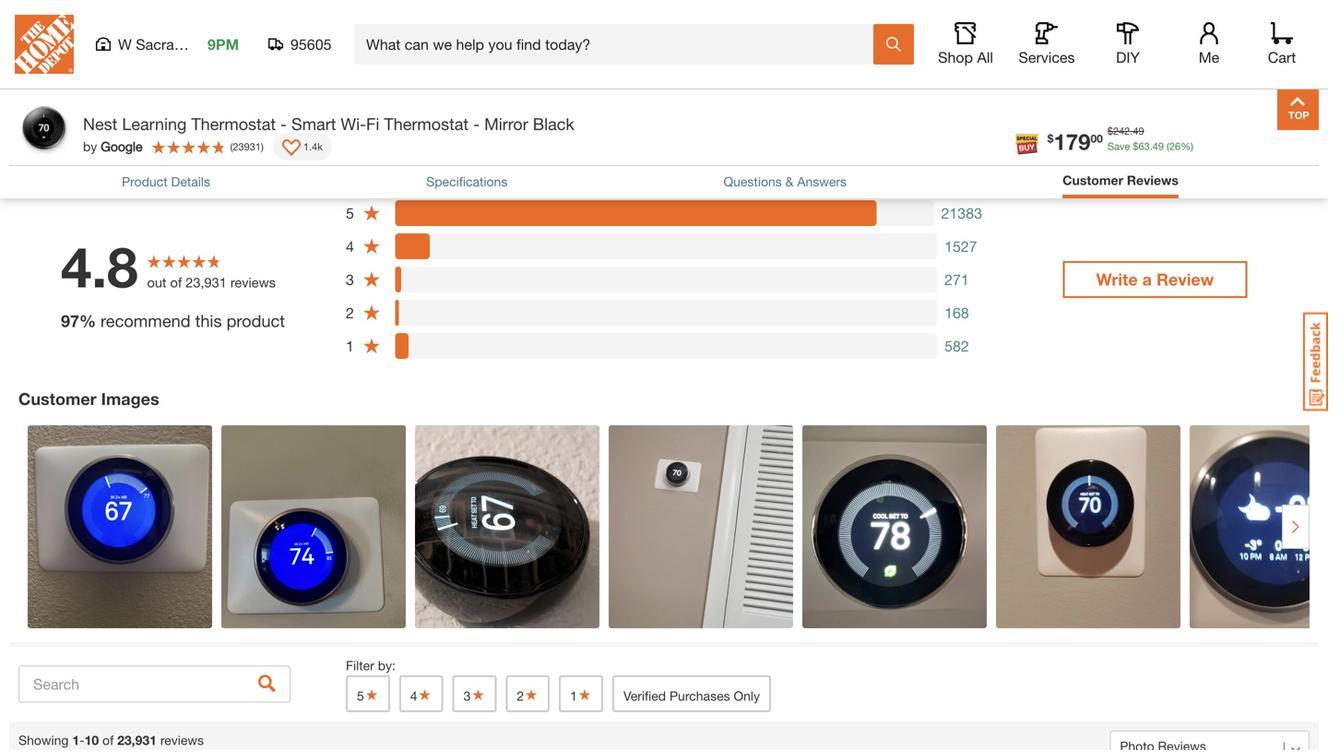 Task type: describe. For each thing, give the bounding box(es) containing it.
4.8 out of 5
[[9, 152, 75, 167]]

me button
[[1180, 22, 1239, 66]]

diy
[[1117, 48, 1141, 66]]

1 thermostat from the left
[[191, 114, 276, 134]]

questions for questions & answers 494 questions
[[9, 47, 90, 67]]

star icon image for 2
[[363, 304, 381, 322]]

questions & answers
[[724, 174, 847, 189]]

smart
[[292, 114, 336, 134]]

1 vertical spatial 49
[[1153, 140, 1165, 152]]

answers for questions & answers
[[798, 174, 847, 189]]

all
[[978, 48, 994, 66]]

%
[[79, 311, 96, 331]]

4.8 for 4.8
[[61, 234, 138, 300]]

answers for questions & answers 494 questions
[[110, 47, 179, 67]]

0 horizontal spatial customer reviews
[[9, 123, 158, 142]]

shop
[[939, 48, 974, 66]]

star symbol image for 1
[[578, 688, 592, 701]]

2 horizontal spatial -
[[474, 114, 480, 134]]

1 vertical spatial .
[[1151, 140, 1153, 152]]

questions & answers 494 questions
[[9, 47, 179, 91]]

& for questions & answers
[[786, 174, 794, 189]]

494
[[9, 76, 31, 91]]

out of 23,931 reviews
[[147, 275, 276, 290]]

filter by:
[[346, 658, 396, 673]]

1 horizontal spatial customer reviews
[[1063, 173, 1179, 188]]

star icon image for 1
[[363, 337, 381, 355]]

shop all button
[[937, 22, 996, 66]]

top button
[[1278, 89, 1320, 130]]

1 inside button
[[570, 688, 578, 704]]

verified
[[624, 688, 666, 704]]

0 vertical spatial 4
[[346, 238, 354, 255]]

1.4k
[[303, 141, 323, 153]]

star icon image for 4
[[363, 237, 381, 255]]

5 inside button
[[357, 688, 364, 704]]

1 horizontal spatial -
[[281, 114, 287, 134]]

2 vertical spatial customer
[[18, 389, 97, 409]]

nest
[[83, 114, 118, 134]]

1 horizontal spatial out
[[147, 275, 167, 290]]

display image
[[282, 139, 301, 158]]

recommend
[[101, 311, 191, 331]]

26
[[1170, 140, 1181, 152]]

shop all
[[939, 48, 994, 66]]

1 horizontal spatial 5
[[346, 204, 354, 222]]

sacramento
[[136, 36, 216, 53]]

23931
[[233, 141, 261, 153]]

2 inside button
[[517, 688, 524, 704]]

specifications
[[427, 174, 508, 189]]

$ for 242
[[1108, 125, 1114, 137]]

95605
[[291, 36, 332, 53]]

$ 242 . 49 save $ 63 . 49 ( 26 %)
[[1108, 125, 1194, 152]]

2 thermostat from the left
[[384, 114, 469, 134]]

w sacramento 9pm
[[118, 36, 239, 53]]

4 inside button
[[410, 688, 418, 704]]

filter
[[346, 658, 375, 673]]

2 ( from the left
[[230, 141, 233, 153]]

2 horizontal spatial of
[[170, 275, 182, 290]]

97
[[61, 311, 79, 331]]

1 horizontal spatial of
[[102, 733, 114, 748]]

mirror
[[485, 114, 529, 134]]

write a review
[[1097, 269, 1215, 289]]

4 button
[[399, 675, 444, 712]]

1 horizontal spatial reviews
[[231, 275, 276, 290]]

star symbol image for 5
[[364, 688, 379, 701]]

product
[[122, 174, 168, 189]]

2 horizontal spatial $
[[1134, 140, 1139, 152]]

582
[[945, 337, 970, 355]]

242
[[1114, 125, 1131, 137]]

wi-
[[341, 114, 366, 134]]

0 horizontal spatial reviews
[[160, 733, 204, 748]]

4.8 for 4.8 out of 5
[[9, 152, 27, 167]]

(23,931)
[[158, 152, 204, 167]]

1527
[[945, 238, 978, 255]]

1 vertical spatial reviews
[[1128, 173, 1179, 188]]

purchases
[[670, 688, 731, 704]]

review
[[1157, 269, 1215, 289]]

nest learning thermostat - smart wi-fi thermostat - mirror black
[[83, 114, 575, 134]]

1.4k button
[[273, 133, 332, 161]]

diy button
[[1099, 22, 1158, 66]]

feedback link image
[[1304, 312, 1329, 412]]

1 vertical spatial 23,931
[[117, 733, 157, 748]]

verified purchases only
[[624, 688, 760, 704]]

star icon image for 5
[[363, 204, 381, 222]]

0 vertical spatial 3
[[346, 271, 354, 288]]

showing
[[18, 733, 69, 748]]



Task type: vqa. For each thing, say whether or not it's contained in the screenshot.
Return Policy associated with the bottommost "Return Policy" LINK
no



Task type: locate. For each thing, give the bounding box(es) containing it.
2 button
[[506, 675, 550, 712]]

$ right 00
[[1108, 125, 1114, 137]]

1 horizontal spatial (
[[1167, 140, 1170, 152]]

1 horizontal spatial 4.8
[[61, 234, 138, 300]]

1 horizontal spatial star symbol image
[[578, 688, 592, 701]]

customer
[[9, 123, 87, 142], [1063, 173, 1124, 188], [18, 389, 97, 409]]

1 horizontal spatial 3
[[464, 688, 471, 704]]

2 star icon image from the top
[[363, 237, 381, 255]]

learning
[[122, 114, 187, 134]]

only
[[734, 688, 760, 704]]

What can we help you find today? search field
[[366, 25, 873, 64]]

( left %)
[[1167, 140, 1170, 152]]

1 vertical spatial 3
[[464, 688, 471, 704]]

1 star symbol image from the left
[[418, 688, 432, 701]]

1 vertical spatial &
[[786, 174, 794, 189]]

0 vertical spatial customer reviews
[[9, 123, 158, 142]]

star symbol image left 3 button
[[418, 688, 432, 701]]

the home depot logo image
[[15, 15, 74, 74]]

google
[[101, 139, 143, 154]]

product details
[[122, 174, 210, 189]]

1 vertical spatial customer reviews
[[1063, 173, 1179, 188]]

star symbol image left 2 button
[[471, 688, 486, 701]]

$
[[1108, 125, 1114, 137], [1048, 132, 1054, 145], [1134, 140, 1139, 152]]

of right 10
[[102, 733, 114, 748]]

0 vertical spatial .
[[1131, 125, 1134, 137]]

- right showing
[[79, 733, 85, 748]]

179
[[1054, 128, 1091, 155]]

0 vertical spatial 4.8
[[9, 152, 27, 167]]

. left 26
[[1151, 140, 1153, 152]]

questions & answers button
[[724, 172, 847, 191], [724, 172, 847, 191]]

by:
[[378, 658, 396, 673]]

23,931 up this
[[186, 275, 227, 290]]

questions
[[9, 47, 90, 67], [34, 76, 93, 91], [724, 174, 782, 189]]

0 horizontal spatial .
[[1131, 125, 1134, 137]]

1 vertical spatial out
[[147, 275, 167, 290]]

49
[[1134, 125, 1145, 137], [1153, 140, 1165, 152]]

%)
[[1181, 140, 1194, 152]]

3 star icon image from the top
[[363, 270, 381, 289]]

star symbol image inside 4 button
[[418, 688, 432, 701]]

0 horizontal spatial out
[[31, 152, 49, 167]]

out left by
[[31, 152, 49, 167]]

1 horizontal spatial star symbol image
[[471, 688, 486, 701]]

0 vertical spatial 23,931
[[186, 275, 227, 290]]

star icon image
[[363, 204, 381, 222], [363, 237, 381, 255], [363, 270, 381, 289], [363, 304, 381, 322], [363, 337, 381, 355]]

0 horizontal spatial star symbol image
[[364, 688, 379, 701]]

1 horizontal spatial thermostat
[[384, 114, 469, 134]]

& inside questions & answers 494 questions
[[94, 47, 106, 67]]

write a review button
[[1064, 261, 1248, 298]]

1 horizontal spatial reviews
[[1128, 173, 1179, 188]]

showing 1 - 10 of 23,931 reviews
[[18, 733, 204, 748]]

services
[[1019, 48, 1076, 66]]

product details button
[[122, 172, 210, 191], [122, 172, 210, 191]]

2 vertical spatial questions
[[724, 174, 782, 189]]

23,931 right 10
[[117, 733, 157, 748]]

by google
[[83, 139, 143, 154]]

$ right save
[[1134, 140, 1139, 152]]

3 button
[[453, 675, 497, 712]]

95605 button
[[269, 35, 332, 54]]

star symbol image
[[418, 688, 432, 701], [578, 688, 592, 701]]

0 vertical spatial out
[[31, 152, 49, 167]]

thermostat
[[191, 114, 276, 134], [384, 114, 469, 134]]

49 right 63
[[1153, 140, 1165, 152]]

customer reviews button
[[1063, 171, 1179, 194], [1063, 171, 1179, 190]]

of up 97 % recommend this product
[[170, 275, 182, 290]]

3 inside 3 button
[[464, 688, 471, 704]]

star symbol image
[[364, 688, 379, 701], [471, 688, 486, 701], [524, 688, 539, 701]]

63
[[1139, 140, 1151, 152]]

customer images
[[18, 389, 159, 409]]

specifications button
[[427, 172, 508, 191], [427, 172, 508, 191]]

1 vertical spatial 5
[[346, 204, 354, 222]]

1 vertical spatial reviews
[[160, 733, 204, 748]]

star symbol image for 2
[[524, 688, 539, 701]]

1 vertical spatial 4.8
[[61, 234, 138, 300]]

0 vertical spatial &
[[94, 47, 106, 67]]

star symbol image for 4
[[418, 688, 432, 701]]

1 vertical spatial 2
[[517, 688, 524, 704]]

product image image
[[14, 98, 74, 158]]

0 horizontal spatial 5
[[68, 152, 75, 167]]

1 horizontal spatial 1
[[346, 337, 354, 355]]

0 vertical spatial answers
[[110, 47, 179, 67]]

1 vertical spatial customer
[[1063, 173, 1124, 188]]

.
[[1131, 125, 1134, 137], [1151, 140, 1153, 152]]

168
[[945, 304, 970, 322]]

0 horizontal spatial 3
[[346, 271, 354, 288]]

reviews
[[231, 275, 276, 290], [160, 733, 204, 748]]

services button
[[1018, 22, 1077, 66]]

star symbol image inside 2 button
[[524, 688, 539, 701]]

)
[[261, 141, 264, 153]]

answers inside questions & answers 494 questions
[[110, 47, 179, 67]]

9pm
[[208, 36, 239, 53]]

this
[[195, 311, 222, 331]]

reviews down search text field
[[160, 733, 204, 748]]

questions for questions & answers
[[724, 174, 782, 189]]

&
[[94, 47, 106, 67], [786, 174, 794, 189]]

. right 00
[[1131, 125, 1134, 137]]

5 down wi-
[[346, 204, 354, 222]]

1 horizontal spatial 23,931
[[186, 275, 227, 290]]

$ left 00
[[1048, 132, 1054, 145]]

star icon image for 3
[[363, 270, 381, 289]]

star symbol image down filter by: at left bottom
[[364, 688, 379, 701]]

Search text field
[[18, 666, 291, 703]]

5 left by
[[68, 152, 75, 167]]

( inside $ 242 . 49 save $ 63 . 49 ( 26 %)
[[1167, 140, 1170, 152]]

1 horizontal spatial answers
[[798, 174, 847, 189]]

4
[[346, 238, 354, 255], [410, 688, 418, 704]]

2 vertical spatial 1
[[72, 733, 79, 748]]

0 vertical spatial questions
[[9, 47, 90, 67]]

0 vertical spatial 49
[[1134, 125, 1145, 137]]

0 horizontal spatial 4
[[346, 238, 354, 255]]

5 down filter in the left bottom of the page
[[357, 688, 364, 704]]

by
[[83, 139, 97, 154]]

0 horizontal spatial reviews
[[92, 123, 158, 142]]

0 vertical spatial 5
[[68, 152, 75, 167]]

answers
[[110, 47, 179, 67], [798, 174, 847, 189]]

97 % recommend this product
[[61, 311, 285, 331]]

5 star icon image from the top
[[363, 337, 381, 355]]

0 horizontal spatial 2
[[346, 304, 354, 322]]

cart
[[1269, 48, 1297, 66]]

4 star icon image from the top
[[363, 304, 381, 322]]

black
[[533, 114, 575, 134]]

star symbol image inside 3 button
[[471, 688, 486, 701]]

2 horizontal spatial 5
[[357, 688, 364, 704]]

5 button
[[346, 675, 390, 712]]

customer up 4.8 out of 5
[[9, 123, 87, 142]]

1 horizontal spatial $
[[1108, 125, 1114, 137]]

0 horizontal spatial answers
[[110, 47, 179, 67]]

5
[[68, 152, 75, 167], [346, 204, 354, 222], [357, 688, 364, 704]]

49 up 63
[[1134, 125, 1145, 137]]

( left )
[[230, 141, 233, 153]]

a
[[1143, 269, 1153, 289]]

- left mirror
[[474, 114, 480, 134]]

write
[[1097, 269, 1139, 289]]

1 ( from the left
[[1167, 140, 1170, 152]]

1 star symbol image from the left
[[364, 688, 379, 701]]

0 horizontal spatial -
[[79, 733, 85, 748]]

thermostat right fi
[[384, 114, 469, 134]]

2 horizontal spatial star symbol image
[[524, 688, 539, 701]]

0 vertical spatial 2
[[346, 304, 354, 322]]

2 vertical spatial of
[[102, 733, 114, 748]]

of
[[53, 152, 64, 167], [170, 275, 182, 290], [102, 733, 114, 748]]

0 horizontal spatial 23,931
[[117, 733, 157, 748]]

0 horizontal spatial thermostat
[[191, 114, 276, 134]]

2 horizontal spatial 1
[[570, 688, 578, 704]]

00
[[1091, 132, 1104, 145]]

of left by
[[53, 152, 64, 167]]

21383
[[942, 204, 983, 222]]

1 star icon image from the top
[[363, 204, 381, 222]]

0 vertical spatial reviews
[[231, 275, 276, 290]]

0 horizontal spatial 4.8
[[9, 152, 27, 167]]

0 vertical spatial customer
[[9, 123, 87, 142]]

1 horizontal spatial 2
[[517, 688, 524, 704]]

& for questions & answers 494 questions
[[94, 47, 106, 67]]

customer down 00
[[1063, 173, 1124, 188]]

4.8 left by
[[9, 152, 27, 167]]

save
[[1108, 140, 1131, 152]]

2 star symbol image from the left
[[578, 688, 592, 701]]

1 horizontal spatial 4
[[410, 688, 418, 704]]

3
[[346, 271, 354, 288], [464, 688, 471, 704]]

product
[[227, 311, 285, 331]]

star symbol image inside 5 button
[[364, 688, 379, 701]]

271
[[945, 271, 970, 288]]

1
[[346, 337, 354, 355], [570, 688, 578, 704], [72, 733, 79, 748]]

$ inside $ 179 00
[[1048, 132, 1054, 145]]

0 horizontal spatial star symbol image
[[418, 688, 432, 701]]

0 horizontal spatial 1
[[72, 733, 79, 748]]

me
[[1199, 48, 1220, 66]]

( 23931 )
[[230, 141, 264, 153]]

1 horizontal spatial &
[[786, 174, 794, 189]]

2 star symbol image from the left
[[471, 688, 486, 701]]

0 horizontal spatial &
[[94, 47, 106, 67]]

out up the "recommend"
[[147, 275, 167, 290]]

1 vertical spatial 4
[[410, 688, 418, 704]]

0 horizontal spatial of
[[53, 152, 64, 167]]

4.8
[[9, 152, 27, 167], [61, 234, 138, 300]]

customer reviews
[[9, 123, 158, 142], [1063, 173, 1179, 188]]

3 star symbol image from the left
[[524, 688, 539, 701]]

customer left "images"
[[18, 389, 97, 409]]

1 vertical spatial 1
[[570, 688, 578, 704]]

$ for 179
[[1048, 132, 1054, 145]]

verified purchases only button
[[613, 675, 772, 712]]

0 horizontal spatial $
[[1048, 132, 1054, 145]]

$ 179 00
[[1048, 128, 1104, 155]]

star symbol image inside 1 button
[[578, 688, 592, 701]]

star symbol image right 2 button
[[578, 688, 592, 701]]

star symbol image left 1 button
[[524, 688, 539, 701]]

images
[[101, 389, 159, 409]]

1 horizontal spatial 49
[[1153, 140, 1165, 152]]

0 vertical spatial of
[[53, 152, 64, 167]]

-
[[281, 114, 287, 134], [474, 114, 480, 134], [79, 733, 85, 748]]

0 vertical spatial reviews
[[92, 123, 158, 142]]

out
[[31, 152, 49, 167], [147, 275, 167, 290]]

w
[[118, 36, 132, 53]]

0 horizontal spatial (
[[230, 141, 233, 153]]

reviews up 'product'
[[231, 275, 276, 290]]

(
[[1167, 140, 1170, 152], [230, 141, 233, 153]]

4.8 up %
[[61, 234, 138, 300]]

1 horizontal spatial .
[[1151, 140, 1153, 152]]

fi
[[366, 114, 380, 134]]

1 vertical spatial of
[[170, 275, 182, 290]]

10
[[85, 733, 99, 748]]

0 vertical spatial 1
[[346, 337, 354, 355]]

1 vertical spatial answers
[[798, 174, 847, 189]]

thermostat up "( 23931 )"
[[191, 114, 276, 134]]

star symbol image for 3
[[471, 688, 486, 701]]

details
[[171, 174, 210, 189]]

0 horizontal spatial 49
[[1134, 125, 1145, 137]]

- up display image
[[281, 114, 287, 134]]

cart link
[[1262, 22, 1303, 66]]

2 vertical spatial 5
[[357, 688, 364, 704]]

1 button
[[559, 675, 604, 712]]

1 vertical spatial questions
[[34, 76, 93, 91]]



